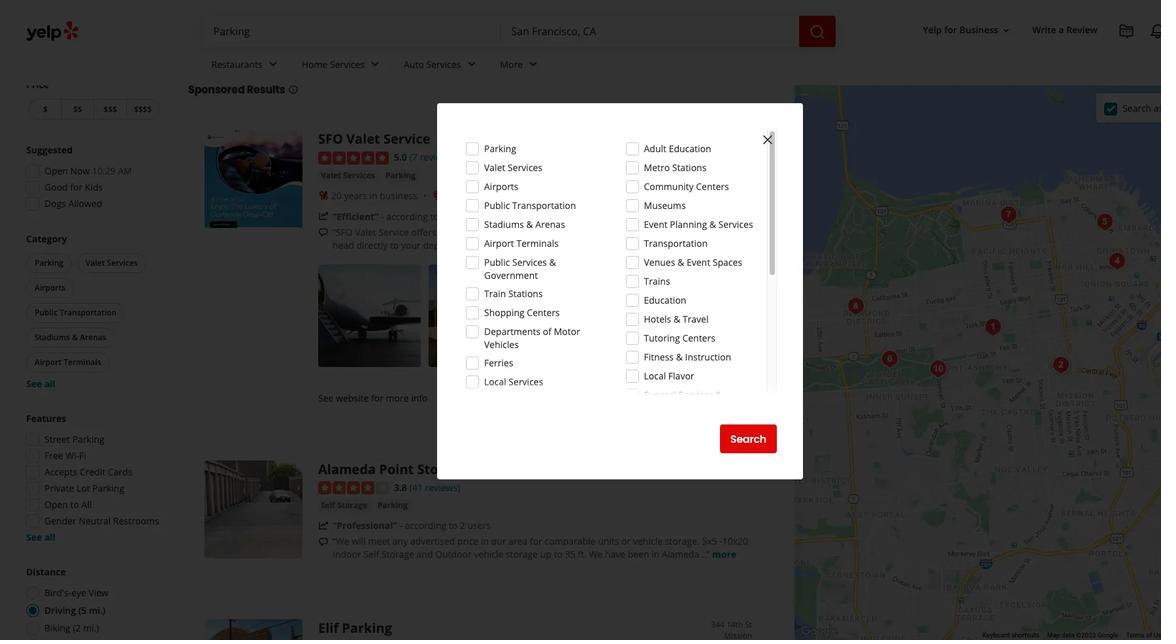Task type: vqa. For each thing, say whether or not it's contained in the screenshot.
(7
yes



Task type: describe. For each thing, give the bounding box(es) containing it.
services inside the "funeral services & cemeteries"
[[679, 389, 713, 401]]

info
[[411, 392, 428, 404]]

2 vertical spatial service
[[564, 239, 595, 251]]

tutoring centers
[[644, 332, 716, 344]]

google
[[1098, 632, 1119, 639]]

$$ button
[[61, 99, 94, 120]]

mi.) for biking (2 mi.)
[[83, 622, 99, 635]]

(41 reviews) link
[[410, 480, 460, 495]]

alamo square parking image
[[980, 314, 1007, 340]]

departing
[[423, 239, 465, 251]]

suggested
[[26, 144, 73, 156]]

up
[[540, 549, 552, 561]]

group containing features
[[22, 412, 162, 544]]

credit
[[80, 466, 105, 478]]

10x20
[[723, 536, 748, 548]]

valet
[[478, 226, 498, 238]]

to left the 2
[[449, 520, 458, 532]]

self inside "we will meet any advertised price in our area for comparable units or vehicle storage. 5x5 -10x20 indoor self storage and outdoor vehicle storage up to 35 ft. we have been in alameda…"
[[364, 549, 379, 561]]

lot
[[76, 482, 90, 495]]

to inside "sfo valet service offers curbside valet parking at sfo international airport. check-in online, then head directly to your departing terminal. an sfo valet service representative will…"
[[390, 239, 399, 251]]

0 horizontal spatial valet services button
[[77, 254, 146, 273]]

local flavor
[[644, 370, 695, 382]]

biking
[[44, 622, 70, 635]]

parking button for alameda point storage
[[375, 500, 410, 513]]

$$
[[73, 104, 82, 115]]

3.8 star rating image
[[318, 482, 389, 495]]

see up distance
[[26, 531, 42, 544]]

venues & event spaces
[[644, 256, 743, 269]]

business
[[960, 24, 999, 36]]

indoor
[[333, 549, 361, 561]]

self storage
[[321, 500, 367, 511]]

parking inside search 'dialog'
[[484, 142, 516, 155]]

curbside
[[439, 226, 476, 238]]

to left the 1
[[430, 210, 439, 223]]

storage inside button
[[337, 500, 367, 511]]

website
[[698, 390, 740, 405]]

parking down "cards"
[[92, 482, 124, 495]]

(2
[[73, 622, 81, 635]]

group containing suggested
[[22, 144, 162, 214]]

north beach parking garage image
[[1092, 209, 1118, 235]]

keyboard shortcuts button
[[983, 631, 1040, 641]]

of for departments
[[543, 326, 552, 338]]

1 horizontal spatial sfo
[[521, 239, 538, 251]]

elif parking image
[[1048, 352, 1075, 378]]

hotels & travel
[[644, 313, 709, 326]]

sfo valet service image
[[205, 130, 303, 228]]

"we
[[333, 536, 350, 548]]

good
[[44, 181, 68, 193]]

top 10 best parking near san francisco, california
[[188, 46, 575, 68]]

"efficient"
[[333, 210, 379, 223]]

$$$$
[[134, 104, 152, 115]]

fi
[[79, 450, 86, 462]]

5.0
[[394, 151, 407, 163]]

our
[[491, 536, 506, 548]]

airports inside button
[[35, 282, 65, 293]]

& down will…"
[[678, 256, 685, 269]]

public inside public services & government
[[484, 256, 510, 269]]

arenas inside button
[[80, 332, 106, 343]]

to inside group
[[70, 499, 79, 511]]

advertised
[[410, 536, 455, 548]]

1 vertical spatial parking button
[[26, 254, 72, 273]]

funeral services & cemeteries
[[644, 389, 722, 414]]

auto
[[404, 58, 424, 70]]

open for open now 10:29 am
[[44, 165, 68, 177]]

24 chevron down v2 image for more
[[526, 56, 541, 72]]

area
[[509, 536, 528, 548]]

yelp
[[923, 24, 942, 36]]

local for local services
[[484, 376, 506, 388]]

cards
[[108, 466, 132, 478]]

home services
[[302, 58, 365, 70]]

see all for features
[[26, 531, 55, 544]]

sponsored results
[[188, 82, 285, 97]]

elif
[[318, 620, 339, 638]]

& down tutoring centers
[[676, 351, 683, 363]]

sutter stockton garage image
[[1105, 248, 1131, 274]]

according for "efficient"
[[386, 210, 428, 223]]

16 trending v2 image
[[318, 211, 329, 222]]

self inside button
[[321, 500, 335, 511]]

good for kids
[[44, 181, 103, 193]]

alameda point storage image
[[205, 461, 303, 559]]

community centers
[[644, 180, 729, 193]]

terminals inside search 'dialog'
[[517, 237, 559, 250]]

"sfo valet service offers curbside valet parking at sfo international airport. check-in online, then head directly to your departing terminal. an sfo valet service representative will…"
[[333, 226, 747, 251]]

terminal.
[[467, 239, 505, 251]]

price group
[[26, 78, 162, 122]]

20
[[331, 189, 342, 202]]

valet services for left valet services button
[[86, 258, 138, 269]]

services inside 'link'
[[330, 58, 365, 70]]

valet up directly on the left top
[[355, 226, 376, 238]]

(41
[[410, 482, 423, 494]]

features
[[26, 412, 66, 425]]

& left the at
[[526, 218, 533, 231]]

1 vertical spatial education
[[644, 294, 687, 307]]

parking up fi
[[72, 433, 104, 446]]

2 horizontal spatial storage
[[417, 461, 467, 478]]

online,
[[696, 226, 725, 238]]

1 horizontal spatial vehicle
[[633, 536, 663, 548]]

parking right elif
[[342, 620, 392, 638]]

will
[[352, 536, 366, 548]]

parking down category
[[35, 258, 63, 269]]

cemeteries
[[644, 402, 693, 414]]

1 horizontal spatial valet services button
[[318, 169, 378, 182]]

search button
[[720, 425, 777, 454]]

valet services inside search 'dialog'
[[484, 161, 543, 174]]

an
[[508, 239, 519, 251]]

family-
[[446, 189, 477, 202]]

of for terms
[[1146, 632, 1153, 639]]

see up features
[[26, 378, 42, 390]]

transportation inside public transportation 'button'
[[60, 307, 117, 318]]

24 chevron down v2 image
[[367, 56, 383, 72]]

owned
[[477, 189, 506, 202]]

more for service
[[688, 239, 712, 251]]

services inside public services & government
[[512, 256, 547, 269]]

- for "efficient"
[[381, 210, 384, 223]]

parking down 5.0
[[386, 170, 416, 181]]

2
[[460, 520, 465, 532]]

$
[[43, 104, 48, 115]]

bird's-
[[44, 587, 71, 599]]

in right been
[[652, 549, 660, 561]]

according for "professional"
[[405, 520, 447, 532]]

for inside "we will meet any advertised price in our area for comparable units or vehicle storage. 5x5 -10x20 indoor self storage and outdoor vehicle storage up to 35 ft. we have been in alameda…"
[[530, 536, 542, 548]]

search as
[[1123, 102, 1162, 114]]

head
[[333, 239, 354, 251]]

5 star rating image
[[318, 151, 389, 165]]

search for search as
[[1123, 102, 1152, 114]]

0 vertical spatial public
[[484, 199, 510, 212]]

$$$ button
[[94, 99, 126, 120]]

valet up 5 star rating image
[[346, 130, 380, 148]]

1 horizontal spatial view
[[671, 390, 696, 405]]

see up tutoring centers
[[674, 309, 689, 322]]

terms of us
[[1127, 632, 1162, 639]]

centers for tutoring centers
[[683, 332, 716, 344]]

1
[[442, 210, 447, 223]]

elif parking link
[[318, 620, 392, 638]]

your
[[401, 239, 421, 251]]

terms
[[1127, 632, 1145, 639]]

for inside group
[[70, 181, 83, 193]]

stadiums & arenas inside search 'dialog'
[[484, 218, 565, 231]]

valet down the at
[[541, 239, 562, 251]]

& inside stadiums & arenas button
[[72, 332, 78, 343]]

- inside "we will meet any advertised price in our area for comparable units or vehicle storage. 5x5 -10x20 indoor self storage and outdoor vehicle storage up to 35 ft. we have been in alameda…"
[[720, 536, 723, 548]]

35
[[565, 549, 576, 561]]

home services link
[[291, 47, 394, 85]]

airport terminals inside search 'dialog'
[[484, 237, 559, 250]]

vehicles
[[484, 339, 519, 351]]

view website
[[671, 390, 740, 405]]

parking down 3.8
[[378, 500, 408, 511]]

family-owned & operated
[[446, 189, 556, 202]]

(7
[[410, 151, 418, 163]]

& left travel
[[674, 313, 681, 326]]

16 trending v2 image
[[318, 521, 329, 532]]

terms of us link
[[1127, 632, 1162, 639]]

stations for train stations
[[509, 288, 543, 300]]

1 vertical spatial transportation
[[644, 237, 708, 250]]

map
[[1048, 632, 1060, 639]]

(7 reviews) link
[[410, 150, 455, 164]]

in inside "sfo valet service offers curbside valet parking at sfo international airport. check-in online, then head directly to your departing terminal. an sfo valet service representative will…"
[[686, 226, 694, 238]]

community
[[644, 180, 694, 193]]

street
[[44, 433, 70, 446]]

trains
[[644, 275, 670, 288]]

ft.
[[578, 549, 587, 561]]

1 horizontal spatial 16 info v2 image
[[758, 54, 769, 65]]

alameda point storage
[[318, 461, 467, 478]]

st
[[745, 620, 752, 631]]

storage
[[506, 549, 538, 561]]

lombard street garage image
[[996, 202, 1022, 228]]



Task type: locate. For each thing, give the bounding box(es) containing it.
24 chevron down v2 image inside the auto services link
[[464, 56, 479, 72]]

open up good
[[44, 165, 68, 177]]

0 vertical spatial transportation
[[512, 199, 576, 212]]

0 vertical spatial self
[[321, 500, 335, 511]]

0 vertical spatial reviews)
[[420, 151, 455, 163]]

- down 20 years in business on the left of the page
[[381, 210, 384, 223]]

driving (5 mi.)
[[44, 605, 106, 617]]

event left 'spaces'
[[687, 256, 711, 269]]

1 vertical spatial centers
[[527, 307, 560, 319]]

see portfolio
[[674, 309, 728, 322]]

more link for alameda point storage
[[712, 549, 737, 561]]

self
[[321, 500, 335, 511], [364, 549, 379, 561]]

option group
[[22, 566, 162, 641]]

2 vertical spatial parking button
[[375, 500, 410, 513]]

0 horizontal spatial public transportation
[[35, 307, 117, 318]]

view right eye
[[89, 587, 109, 599]]

arenas inside search 'dialog'
[[536, 218, 565, 231]]

"efficient" - according to 1 user
[[333, 210, 468, 223]]

2 horizontal spatial sfo
[[546, 226, 563, 238]]

auto services link
[[394, 47, 490, 85]]

yelp for business
[[923, 24, 999, 36]]

0 horizontal spatial event
[[644, 218, 668, 231]]

16 speech v2 image
[[318, 228, 329, 238]]

music concourse parking image
[[877, 346, 903, 372]]

search image
[[810, 24, 825, 40]]

0 horizontal spatial storage
[[337, 500, 367, 511]]

1 vertical spatial reviews)
[[425, 482, 460, 494]]

1 vertical spatial see all
[[26, 531, 55, 544]]

2 vertical spatial -
[[720, 536, 723, 548]]

1 vertical spatial storage
[[337, 500, 367, 511]]

1 vertical spatial -
[[400, 520, 403, 532]]

more
[[500, 58, 523, 70]]

1 horizontal spatial stadiums & arenas
[[484, 218, 565, 231]]

in left our
[[481, 536, 489, 548]]

1 open from the top
[[44, 165, 68, 177]]

0 vertical spatial stadiums
[[484, 218, 524, 231]]

see all button for category
[[26, 378, 55, 390]]

- up any
[[400, 520, 403, 532]]

self up 16 trending v2 icon
[[321, 500, 335, 511]]

all
[[44, 378, 55, 390], [44, 531, 55, 544]]

parking button for sfo valet service
[[383, 169, 418, 182]]

1 vertical spatial airport
[[35, 357, 62, 368]]

valet inside valet services link
[[321, 170, 341, 181]]

0 horizontal spatial vehicle
[[474, 549, 504, 561]]

parking button down 5.0
[[383, 169, 418, 182]]

None search field
[[203, 16, 838, 47]]

parking link for valet
[[383, 169, 418, 182]]

0 horizontal spatial airports
[[35, 282, 65, 293]]

business categories element
[[201, 47, 1162, 85]]

airport terminals down stadiums & arenas button
[[35, 357, 101, 368]]

1 horizontal spatial transportation
[[512, 199, 576, 212]]

education up the hotels
[[644, 294, 687, 307]]

public transportation up the at
[[484, 199, 576, 212]]

parking link down 3.8
[[375, 500, 410, 513]]

airports button
[[26, 278, 74, 298]]

1 vertical spatial mi.)
[[83, 622, 99, 635]]

service up 5.0 link
[[384, 130, 430, 148]]

16 info v2 image
[[758, 54, 769, 65], [288, 84, 298, 95]]

projects image
[[1119, 24, 1135, 39]]

free wi-fi
[[44, 450, 86, 462]]

of inside departments of motor vehicles
[[543, 326, 552, 338]]

0 horizontal spatial arenas
[[80, 332, 106, 343]]

16 speech v2 image
[[318, 537, 329, 548]]

hotels
[[644, 313, 672, 326]]

to left your at the top left of page
[[390, 239, 399, 251]]

motor
[[554, 326, 580, 338]]

eye
[[71, 587, 86, 599]]

mi.)
[[89, 605, 106, 617], [83, 622, 99, 635]]

more link for sfo valet service
[[688, 239, 712, 251]]

see website for more info
[[318, 392, 428, 404]]

valet services inside group
[[86, 258, 138, 269]]

centers for shopping centers
[[527, 307, 560, 319]]

1 vertical spatial service
[[379, 226, 409, 238]]

0 vertical spatial sfo
[[318, 130, 343, 148]]

1 vertical spatial 16 info v2 image
[[288, 84, 298, 95]]

0 horizontal spatial terminals
[[64, 357, 101, 368]]

5.0 link
[[394, 150, 407, 164]]

years
[[344, 189, 367, 202]]

service down international
[[564, 239, 595, 251]]

public transportation inside search 'dialog'
[[484, 199, 576, 212]]

2 vertical spatial centers
[[683, 332, 716, 344]]

for inside yelp for business button
[[945, 24, 958, 36]]

0 horizontal spatial view
[[89, 587, 109, 599]]

for right yelp
[[945, 24, 958, 36]]

arenas down operated
[[536, 218, 565, 231]]

- right '5x5'
[[720, 536, 723, 548]]

stadiums inside search 'dialog'
[[484, 218, 524, 231]]

0 vertical spatial -
[[381, 210, 384, 223]]

public transportation inside 'button'
[[35, 307, 117, 318]]

reviews) for alameda point storage
[[425, 482, 460, 494]]

2 see all from the top
[[26, 531, 55, 544]]

0 horizontal spatial stadiums
[[35, 332, 70, 343]]

24 chevron down v2 image right more
[[526, 56, 541, 72]]

0 horizontal spatial search
[[731, 432, 767, 447]]

centers down travel
[[683, 332, 716, 344]]

valet up owned
[[484, 161, 506, 174]]

kezar parking lot image
[[926, 356, 952, 382]]

16 family owned v2 image
[[433, 191, 444, 201]]

search inside button
[[731, 432, 767, 447]]

0 vertical spatial valet services button
[[318, 169, 378, 182]]

to
[[430, 210, 439, 223], [390, 239, 399, 251], [70, 499, 79, 511], [449, 520, 458, 532], [554, 549, 563, 561]]

storage.
[[665, 536, 700, 548]]

1 horizontal spatial stadiums
[[484, 218, 524, 231]]

& right the planning
[[710, 218, 716, 231]]

search for search
[[731, 432, 767, 447]]

storage up (41 reviews) link
[[417, 461, 467, 478]]

see left website
[[318, 392, 334, 404]]

& inside public services & government
[[549, 256, 556, 269]]

3.8
[[394, 482, 407, 494]]

map region
[[687, 0, 1162, 641]]

venues
[[644, 256, 675, 269]]

1 vertical spatial arenas
[[80, 332, 106, 343]]

0 vertical spatial view
[[671, 390, 696, 405]]

public services & government
[[484, 256, 556, 282]]

geary mall garage image
[[843, 293, 869, 319]]

am
[[118, 165, 132, 177]]

- for "professional"
[[400, 520, 403, 532]]

search dialog
[[0, 0, 1162, 641]]

0 vertical spatial education
[[669, 142, 712, 155]]

2 horizontal spatial 24 chevron down v2 image
[[526, 56, 541, 72]]

1 horizontal spatial public transportation
[[484, 199, 576, 212]]

2 see all button from the top
[[26, 531, 55, 544]]

airport terminals inside button
[[35, 357, 101, 368]]

all for category
[[44, 378, 55, 390]]

metro
[[644, 161, 670, 174]]

to inside "we will meet any advertised price in our area for comparable units or vehicle storage. 5x5 -10x20 indoor self storage and outdoor vehicle storage up to 35 ft. we have been in alameda…"
[[554, 549, 563, 561]]

24 chevron down v2 image for auto services
[[464, 56, 479, 72]]

service for sfo valet service
[[384, 130, 430, 148]]

airport.
[[623, 226, 655, 238]]

according up advertised
[[405, 520, 447, 532]]

google image
[[798, 624, 841, 641]]

-
[[381, 210, 384, 223], [400, 520, 403, 532], [720, 536, 723, 548]]

valet services up family-owned & operated
[[484, 161, 543, 174]]

valet services for the right valet services button
[[321, 170, 375, 181]]

storage inside "we will meet any advertised price in our area for comparable units or vehicle storage. 5x5 -10x20 indoor self storage and outdoor vehicle storage up to 35 ft. we have been in alameda…"
[[382, 549, 414, 561]]

1 see all from the top
[[26, 378, 55, 390]]

1 vertical spatial see all button
[[26, 531, 55, 544]]

$$$
[[104, 104, 117, 115]]

according down business
[[386, 210, 428, 223]]

terminals up public services & government
[[517, 237, 559, 250]]

0 vertical spatial airports
[[484, 180, 519, 193]]

in left online,
[[686, 226, 694, 238]]

service for "sfo valet service offers curbside valet parking at sfo international airport. check-in online, then head directly to your departing terminal. an sfo valet service representative will…"
[[379, 226, 409, 238]]

sfo up 5 star rating image
[[318, 130, 343, 148]]

website
[[336, 392, 369, 404]]

0 horizontal spatial stadiums & arenas
[[35, 332, 106, 343]]

elif parking
[[318, 620, 392, 638]]

1 vertical spatial sfo
[[546, 226, 563, 238]]

16 chevron down v2 image
[[1001, 25, 1012, 36]]

1 vertical spatial public
[[484, 256, 510, 269]]

2 24 chevron down v2 image from the left
[[464, 56, 479, 72]]

stadiums up airport terminals button
[[35, 332, 70, 343]]

of left us
[[1146, 632, 1153, 639]]

1 horizontal spatial search
[[1123, 102, 1152, 114]]

government
[[484, 269, 538, 282]]

0 horizontal spatial -
[[381, 210, 384, 223]]

more for storage
[[712, 549, 737, 561]]

1 vertical spatial stadiums & arenas
[[35, 332, 106, 343]]

airports up public transportation 'button'
[[35, 282, 65, 293]]

0 horizontal spatial self
[[321, 500, 335, 511]]

restaurants link
[[201, 47, 291, 85]]

0 vertical spatial centers
[[696, 180, 729, 193]]

vehicle down our
[[474, 549, 504, 561]]

1 vertical spatial stations
[[509, 288, 543, 300]]

0 vertical spatial airport terminals
[[484, 237, 559, 250]]

mi.) for driving (5 mi.)
[[89, 605, 106, 617]]

terminals inside button
[[64, 357, 101, 368]]

vehicle up been
[[633, 536, 663, 548]]

service down "efficient" - according to 1 user
[[379, 226, 409, 238]]

parking at the exchange image
[[1157, 364, 1162, 390]]

0 vertical spatial parking link
[[383, 169, 418, 182]]

see all down airport terminals button
[[26, 378, 55, 390]]

open down the private
[[44, 499, 68, 511]]

to left "35"
[[554, 549, 563, 561]]

education up metro stations
[[669, 142, 712, 155]]

local down ferries
[[484, 376, 506, 388]]

valet up public transportation 'button'
[[86, 258, 105, 269]]

spaces
[[713, 256, 743, 269]]

portfolio
[[691, 309, 728, 322]]

2 open from the top
[[44, 499, 68, 511]]

1 vertical spatial more
[[386, 392, 409, 404]]

airport inside search 'dialog'
[[484, 237, 514, 250]]

public transportation button
[[26, 303, 125, 323]]

1 horizontal spatial storage
[[382, 549, 414, 561]]

airport terminals up public services & government
[[484, 237, 559, 250]]

arenas down public transportation 'button'
[[80, 332, 106, 343]]

& down public transportation 'button'
[[72, 332, 78, 343]]

(7 reviews)
[[410, 151, 455, 163]]

valet services down 5 star rating image
[[321, 170, 375, 181]]

stations up shopping centers
[[509, 288, 543, 300]]

14th
[[727, 620, 743, 631]]

data
[[1062, 632, 1075, 639]]

0 vertical spatial group
[[22, 144, 162, 214]]

2 vertical spatial public
[[35, 307, 58, 318]]

1 horizontal spatial airport
[[484, 237, 514, 250]]

free
[[44, 450, 63, 462]]

more down online,
[[688, 239, 712, 251]]

open for open to all
[[44, 499, 68, 511]]

stations up community centers
[[672, 161, 707, 174]]

check-
[[657, 226, 686, 238]]

1 vertical spatial of
[[1146, 632, 1153, 639]]

centers up the event planning & services
[[696, 180, 729, 193]]

terminals down stadiums & arenas button
[[64, 357, 101, 368]]

0 vertical spatial search
[[1123, 102, 1152, 114]]

0 vertical spatial see all
[[26, 378, 55, 390]]

all down airport terminals button
[[44, 378, 55, 390]]

1 24 chevron down v2 image from the left
[[265, 56, 281, 72]]

user actions element
[[913, 16, 1162, 97]]

0 horizontal spatial airport terminals
[[35, 357, 101, 368]]

for up dogs allowed
[[70, 181, 83, 193]]

alameda point storage link
[[318, 461, 467, 478]]

0 vertical spatial according
[[386, 210, 428, 223]]

distance
[[26, 566, 66, 578]]

price
[[458, 536, 479, 548]]

event down museums
[[644, 218, 668, 231]]

stadiums & arenas inside button
[[35, 332, 106, 343]]

in
[[370, 189, 377, 202], [686, 226, 694, 238], [481, 536, 489, 548], [652, 549, 660, 561]]

centers for community centers
[[696, 180, 729, 193]]

stadiums inside button
[[35, 332, 70, 343]]

units
[[598, 536, 619, 548]]

category
[[26, 233, 67, 245]]

24 chevron down v2 image right auto services
[[464, 56, 479, 72]]

valet services button down 5 star rating image
[[318, 169, 378, 182]]

0 horizontal spatial stations
[[509, 288, 543, 300]]

public down airports button
[[35, 307, 58, 318]]

alameda…"
[[662, 549, 710, 561]]

3 24 chevron down v2 image from the left
[[526, 56, 541, 72]]

parking up family-owned & operated
[[484, 142, 516, 155]]

kids
[[85, 181, 103, 193]]

1 vertical spatial search
[[731, 432, 767, 447]]

storage down 3.8 star rating image at the bottom left of the page
[[337, 500, 367, 511]]

airports right family-
[[484, 180, 519, 193]]

parking link for point
[[375, 500, 410, 513]]

public inside 'button'
[[35, 307, 58, 318]]

all for features
[[44, 531, 55, 544]]

24 chevron down v2 image inside restaurants link
[[265, 56, 281, 72]]

1 horizontal spatial -
[[400, 520, 403, 532]]

accepts credit cards
[[44, 466, 132, 478]]

sfo down the at
[[521, 239, 538, 251]]

0 vertical spatial event
[[644, 218, 668, 231]]

transportation down the planning
[[644, 237, 708, 250]]

airport inside button
[[35, 357, 62, 368]]

0 horizontal spatial 16 info v2 image
[[288, 84, 298, 95]]

storage down any
[[382, 549, 414, 561]]

airport down stadiums & arenas button
[[35, 357, 62, 368]]

0 horizontal spatial sfo
[[318, 130, 343, 148]]

local down fitness
[[644, 370, 666, 382]]

close image
[[760, 132, 776, 148]]

parking button down 3.8
[[375, 500, 410, 513]]

public transportation up stadiums & arenas button
[[35, 307, 117, 318]]

1 horizontal spatial valet services
[[321, 170, 375, 181]]

search left as
[[1123, 102, 1152, 114]]

1 horizontal spatial airports
[[484, 180, 519, 193]]

search
[[1123, 102, 1152, 114], [731, 432, 767, 447]]

valet inside group
[[86, 258, 105, 269]]

0 horizontal spatial 24 chevron down v2 image
[[265, 56, 281, 72]]

see all button down airport terminals button
[[26, 378, 55, 390]]

2 all from the top
[[44, 531, 55, 544]]

results
[[247, 82, 285, 97]]

funeral
[[644, 389, 676, 401]]

1 vertical spatial according
[[405, 520, 447, 532]]

24 chevron down v2 image for restaurants
[[265, 56, 281, 72]]

valet services
[[484, 161, 543, 174], [321, 170, 375, 181], [86, 258, 138, 269]]

1 vertical spatial more link
[[712, 549, 737, 561]]

& inside the "funeral services & cemeteries"
[[716, 389, 722, 401]]

stadiums
[[484, 218, 524, 231], [35, 332, 70, 343]]

transportation up stadiums & arenas button
[[60, 307, 117, 318]]

0 horizontal spatial transportation
[[60, 307, 117, 318]]

group containing category
[[24, 233, 162, 391]]

0 vertical spatial more link
[[688, 239, 712, 251]]

0 vertical spatial all
[[44, 378, 55, 390]]

self storage link
[[318, 500, 370, 513]]

"professional"
[[333, 520, 397, 532]]

airports inside search 'dialog'
[[484, 180, 519, 193]]

restrooms
[[113, 515, 159, 527]]

street parking
[[44, 433, 104, 446]]

airport terminals
[[484, 237, 559, 250], [35, 357, 101, 368]]

transportation
[[512, 199, 576, 212], [644, 237, 708, 250], [60, 307, 117, 318]]

2 vertical spatial transportation
[[60, 307, 117, 318]]

train
[[484, 288, 506, 300]]

1 horizontal spatial event
[[687, 256, 711, 269]]

0 vertical spatial see all button
[[26, 378, 55, 390]]

1 vertical spatial group
[[24, 233, 162, 391]]

1 see all button from the top
[[26, 378, 55, 390]]

& right owned
[[508, 189, 515, 202]]

stadiums & arenas up the 'an' on the left top of the page
[[484, 218, 565, 231]]

shopping
[[484, 307, 525, 319]]

directly
[[357, 239, 388, 251]]

see all button for features
[[26, 531, 55, 544]]

meet
[[368, 536, 390, 548]]

0 horizontal spatial airport
[[35, 357, 62, 368]]

fitness
[[644, 351, 674, 363]]

more link
[[688, 239, 712, 251], [712, 549, 737, 561]]

parking right best at top left
[[276, 46, 337, 68]]

24 chevron down v2 image up results
[[265, 56, 281, 72]]

instruction
[[685, 351, 732, 363]]

departments of motor vehicles
[[484, 326, 580, 351]]

1 all from the top
[[44, 378, 55, 390]]

0 vertical spatial parking button
[[383, 169, 418, 182]]

see all for category
[[26, 378, 55, 390]]

airport up public services & government
[[484, 237, 514, 250]]

stadiums up the 'an' on the left top of the page
[[484, 218, 524, 231]]

valet inside search 'dialog'
[[484, 161, 506, 174]]

16 years in business v2 image
[[318, 191, 329, 201]]

all down gender
[[44, 531, 55, 544]]

1 vertical spatial valet services button
[[77, 254, 146, 273]]

5x5
[[702, 536, 717, 548]]

& down the instruction
[[716, 389, 722, 401]]

write a review
[[1033, 24, 1098, 36]]

& down "sfo valet service offers curbside valet parking at sfo international airport. check-in online, then head directly to your departing terminal. an sfo valet service representative will…"
[[549, 256, 556, 269]]

1 horizontal spatial 24 chevron down v2 image
[[464, 56, 479, 72]]

344
[[711, 620, 725, 631]]

&
[[508, 189, 515, 202], [526, 218, 533, 231], [710, 218, 716, 231], [549, 256, 556, 269], [678, 256, 685, 269], [674, 313, 681, 326], [72, 332, 78, 343], [676, 351, 683, 363], [716, 389, 722, 401]]

stations for metro stations
[[672, 161, 707, 174]]

stadiums & arenas down public transportation 'button'
[[35, 332, 106, 343]]

1 vertical spatial view
[[89, 587, 109, 599]]

group
[[22, 144, 162, 214], [24, 233, 162, 391], [22, 412, 162, 544]]

offers
[[411, 226, 436, 238]]

notifications image
[[1150, 24, 1162, 39]]

services
[[330, 58, 365, 70], [427, 58, 461, 70], [508, 161, 543, 174], [343, 170, 375, 181], [719, 218, 753, 231], [512, 256, 547, 269], [107, 258, 138, 269], [509, 376, 543, 388], [679, 389, 713, 401]]

24 chevron down v2 image
[[265, 56, 281, 72], [464, 56, 479, 72], [526, 56, 541, 72]]

shopping centers
[[484, 307, 560, 319]]

elif parking image
[[1048, 352, 1075, 378]]

0 horizontal spatial valet services
[[86, 258, 138, 269]]

bird's-eye view
[[44, 587, 109, 599]]

transportation up the at
[[512, 199, 576, 212]]

local for local flavor
[[644, 370, 666, 382]]

keyboard
[[983, 632, 1010, 639]]

1 horizontal spatial self
[[364, 549, 379, 561]]

public up government
[[484, 256, 510, 269]]

1 vertical spatial all
[[44, 531, 55, 544]]

24 chevron down v2 image inside more link
[[526, 56, 541, 72]]

of left "motor"
[[543, 326, 552, 338]]

view website link
[[659, 383, 752, 412]]

services inside group
[[107, 258, 138, 269]]

more link down "10x20"
[[712, 549, 737, 561]]

self storage button
[[318, 500, 370, 513]]

in right years
[[370, 189, 377, 202]]

mi.) right the (2
[[83, 622, 99, 635]]

option group containing distance
[[22, 566, 162, 641]]

0 vertical spatial vehicle
[[633, 536, 663, 548]]

$ button
[[29, 99, 61, 120]]

1 vertical spatial vehicle
[[474, 549, 504, 561]]

reviews)
[[420, 151, 455, 163], [425, 482, 460, 494]]

reviews) for sfo valet service
[[420, 151, 455, 163]]

©2023
[[1077, 632, 1096, 639]]

0 horizontal spatial local
[[484, 376, 506, 388]]

see all down gender
[[26, 531, 55, 544]]

1 vertical spatial self
[[364, 549, 379, 561]]

for right website
[[371, 392, 384, 404]]

2 horizontal spatial transportation
[[644, 237, 708, 250]]

"professional" - according to 2 users
[[333, 520, 491, 532]]

for up up
[[530, 536, 542, 548]]

centers up departments of motor vehicles
[[527, 307, 560, 319]]

3.8 link
[[394, 480, 407, 495]]

have
[[605, 549, 626, 561]]



